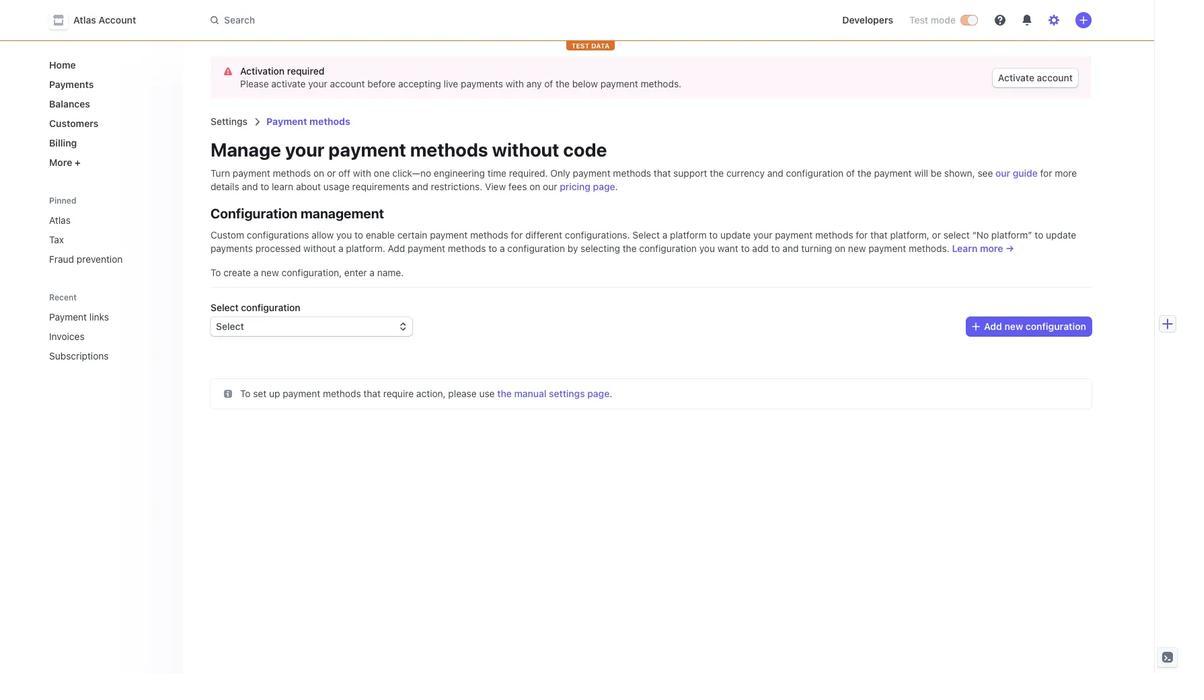 Task type: locate. For each thing, give the bounding box(es) containing it.
1 horizontal spatial to
[[240, 388, 251, 400]]

off
[[338, 168, 351, 179]]

on inside for more details and to learn about usage requirements and restrictions. view fees on our
[[530, 181, 540, 192]]

platform.
[[346, 243, 385, 254]]

atlas
[[73, 14, 96, 26], [49, 215, 71, 226]]

select button
[[211, 318, 412, 336]]

account left before
[[330, 78, 365, 89]]

page down turn payment methods on or off with one click—no engineering time required. only payment methods that support the currency and configuration of the payment will be shown, see our guide
[[593, 181, 615, 192]]

prevention
[[77, 254, 123, 265]]

0 horizontal spatial or
[[327, 168, 336, 179]]

1 vertical spatial that
[[871, 229, 888, 241]]

of inside activation required please activate your account before accepting live payments with any of the below payment methods.
[[544, 78, 553, 89]]

1 vertical spatial or
[[932, 229, 941, 241]]

data
[[591, 42, 610, 50]]

to for to create a new configuration, enter a name.
[[211, 267, 221, 279]]

account inside activation required please activate your account before accepting live payments with any of the below payment methods.
[[330, 78, 365, 89]]

new inside custom configurations allow you to enable certain payment methods for different configurations. select a platform to update your payment methods for that platform, or select "no platform" to update payments processed without a platform. add payment methods to a configuration by selecting the configuration you want to add to and turning on new payment methods.
[[848, 243, 866, 254]]

0 vertical spatial to
[[211, 267, 221, 279]]

for more details and to learn about usage requirements and restrictions. view fees on our
[[211, 168, 1077, 192]]

1 horizontal spatial update
[[1046, 229, 1077, 241]]

custom configurations allow you to enable certain payment methods for different configurations. select a platform to update your payment methods for that platform, or select "no platform" to update payments processed without a platform. add payment methods to a configuration by selecting the configuration you want to add to and turning on new payment methods.
[[211, 229, 1077, 254]]

to for to set up payment methods that require action, please use the manual settings page .
[[240, 388, 251, 400]]

→
[[1006, 243, 1014, 254]]

select left platform
[[633, 229, 660, 241]]

0 horizontal spatial add
[[388, 243, 405, 254]]

account
[[99, 14, 136, 26]]

to
[[261, 181, 269, 192], [355, 229, 363, 241], [709, 229, 718, 241], [1035, 229, 1044, 241], [489, 243, 497, 254], [741, 243, 750, 254], [771, 243, 780, 254]]

to left the set
[[240, 388, 251, 400]]

1 vertical spatial payment
[[49, 311, 87, 323]]

platform,
[[890, 229, 930, 241]]

for left the platform,
[[856, 229, 868, 241]]

more down the "no
[[980, 243, 1003, 254]]

0 horizontal spatial methods.
[[641, 78, 682, 89]]

payments down the custom
[[211, 243, 253, 254]]

0 vertical spatial methods.
[[641, 78, 682, 89]]

on right turning
[[835, 243, 846, 254]]

one
[[374, 168, 390, 179]]

only
[[551, 168, 570, 179]]

payment links
[[49, 311, 109, 323]]

0 vertical spatial payments
[[461, 78, 503, 89]]

select down create
[[211, 302, 239, 314]]

help image
[[995, 15, 1006, 26]]

set
[[253, 388, 267, 400]]

activation required please activate your account before accepting live payments with any of the below payment methods.
[[240, 65, 682, 89]]

1 vertical spatial svg image
[[224, 390, 232, 398]]

0 vertical spatial or
[[327, 168, 336, 179]]

new
[[848, 243, 866, 254], [261, 267, 279, 279], [1005, 321, 1023, 332]]

add inside button
[[984, 321, 1002, 332]]

the inside custom configurations allow you to enable certain payment methods for different configurations. select a platform to update your payment methods for that platform, or select "no platform" to update payments processed without a platform. add payment methods to a configuration by selecting the configuration you want to add to and turning on new payment methods.
[[623, 243, 637, 254]]

0 vertical spatial with
[[506, 78, 524, 89]]

1 vertical spatial you
[[699, 243, 715, 254]]

or left off
[[327, 168, 336, 179]]

1 horizontal spatial new
[[848, 243, 866, 254]]

on down required.
[[530, 181, 540, 192]]

2 horizontal spatial for
[[1040, 168, 1053, 179]]

1 horizontal spatial account
[[1037, 72, 1073, 83]]

1 horizontal spatial that
[[654, 168, 671, 179]]

recent element
[[36, 306, 184, 367]]

select inside custom configurations allow you to enable certain payment methods for different configurations. select a platform to update your payment methods for that platform, or select "no platform" to update payments processed without a platform. add payment methods to a configuration by selecting the configuration you want to add to and turning on new payment methods.
[[633, 229, 660, 241]]

customers link
[[44, 112, 173, 135]]

0 horizontal spatial to
[[211, 267, 221, 279]]

please
[[240, 78, 269, 89]]

core navigation links element
[[44, 54, 173, 174]]

use
[[479, 388, 495, 400]]

svg image left the set
[[224, 390, 232, 398]]

you left "want"
[[699, 243, 715, 254]]

links
[[89, 311, 109, 323]]

atlas left account
[[73, 14, 96, 26]]

the right selecting
[[623, 243, 637, 254]]

0 horizontal spatial with
[[353, 168, 371, 179]]

2 vertical spatial your
[[753, 229, 773, 241]]

update
[[721, 229, 751, 241], [1046, 229, 1077, 241]]

manual
[[514, 388, 547, 400]]

1 vertical spatial atlas
[[49, 215, 71, 226]]

your
[[308, 78, 327, 89], [285, 139, 325, 161], [753, 229, 773, 241]]

pricing
[[560, 181, 591, 192]]

atlas account button
[[49, 11, 150, 30]]

and left turning
[[783, 243, 799, 254]]

1 vertical spatial .
[[610, 388, 612, 400]]

more right guide
[[1055, 168, 1077, 179]]

payments
[[49, 79, 94, 90]]

svg image left activation
[[224, 67, 232, 75]]

recent navigation links element
[[36, 287, 184, 367]]

payment
[[601, 78, 638, 89], [329, 139, 406, 161], [233, 168, 270, 179], [573, 168, 611, 179], [874, 168, 912, 179], [430, 229, 468, 241], [775, 229, 813, 241], [408, 243, 445, 254], [869, 243, 906, 254], [283, 388, 320, 400]]

1 horizontal spatial atlas
[[73, 14, 96, 26]]

payment down activate
[[266, 116, 307, 127]]

0 horizontal spatial atlas
[[49, 215, 71, 226]]

2 vertical spatial on
[[835, 243, 846, 254]]

before
[[368, 78, 396, 89]]

that left support
[[654, 168, 671, 179]]

1 vertical spatial to
[[240, 388, 251, 400]]

0 horizontal spatial payments
[[211, 243, 253, 254]]

1 horizontal spatial or
[[932, 229, 941, 241]]

1 vertical spatial methods.
[[909, 243, 950, 254]]

0 vertical spatial of
[[544, 78, 553, 89]]

1 vertical spatial more
[[980, 243, 1003, 254]]

methods.
[[641, 78, 682, 89], [909, 243, 950, 254]]

below
[[572, 78, 598, 89]]

0 vertical spatial that
[[654, 168, 671, 179]]

that left the platform,
[[871, 229, 888, 241]]

payments right live
[[461, 78, 503, 89]]

0 horizontal spatial our
[[543, 181, 557, 192]]

2 vertical spatial new
[[1005, 321, 1023, 332]]

payment up invoices
[[49, 311, 87, 323]]

0 horizontal spatial you
[[336, 229, 352, 241]]

1 horizontal spatial with
[[506, 78, 524, 89]]

1 vertical spatial on
[[530, 181, 540, 192]]

1 horizontal spatial our
[[996, 168, 1011, 179]]

more for learn
[[980, 243, 1003, 254]]

and
[[767, 168, 784, 179], [242, 181, 258, 192], [412, 181, 428, 192], [783, 243, 799, 254]]

0 vertical spatial select
[[633, 229, 660, 241]]

0 vertical spatial without
[[492, 139, 559, 161]]

0 vertical spatial atlas
[[73, 14, 96, 26]]

for left different
[[511, 229, 523, 241]]

your inside activation required please activate your account before accepting live payments with any of the below payment methods.
[[308, 78, 327, 89]]

payment down manage
[[233, 168, 270, 179]]

different
[[526, 229, 562, 241]]

0 horizontal spatial without
[[303, 243, 336, 254]]

and right currency
[[767, 168, 784, 179]]

activation
[[240, 65, 285, 77]]

0 vertical spatial new
[[848, 243, 866, 254]]

manage
[[211, 139, 281, 161]]

the
[[556, 78, 570, 89], [710, 168, 724, 179], [858, 168, 872, 179], [623, 243, 637, 254], [497, 388, 512, 400]]

0 horizontal spatial that
[[364, 388, 381, 400]]

more inside for more details and to learn about usage requirements and restrictions. view fees on our
[[1055, 168, 1077, 179]]

1 vertical spatial payments
[[211, 243, 253, 254]]

1 horizontal spatial add
[[984, 321, 1002, 332]]

you right allow
[[336, 229, 352, 241]]

of
[[544, 78, 553, 89], [846, 168, 855, 179]]

atlas link
[[44, 209, 173, 231]]

processed
[[256, 243, 301, 254]]

page right settings in the bottom left of the page
[[588, 388, 610, 400]]

0 vertical spatial svg image
[[224, 67, 232, 75]]

0 vertical spatial on
[[314, 168, 324, 179]]

with left any
[[506, 78, 524, 89]]

to left learn
[[261, 181, 269, 192]]

1 vertical spatial page
[[588, 388, 610, 400]]

billing
[[49, 137, 77, 149]]

1 horizontal spatial on
[[530, 181, 540, 192]]

payment down "certain"
[[408, 243, 445, 254]]

that left require
[[364, 388, 381, 400]]

for right guide
[[1040, 168, 1053, 179]]

payment right 'below'
[[601, 78, 638, 89]]

payment
[[266, 116, 307, 127], [49, 311, 87, 323]]

test data
[[572, 42, 610, 50]]

1 update from the left
[[721, 229, 751, 241]]

configuration
[[786, 168, 844, 179], [508, 243, 565, 254], [639, 243, 697, 254], [241, 302, 300, 314], [1026, 321, 1087, 332]]

methods down view in the top of the page
[[470, 229, 508, 241]]

2 horizontal spatial that
[[871, 229, 888, 241]]

1 vertical spatial our
[[543, 181, 557, 192]]

configuration inside button
[[1026, 321, 1087, 332]]

guide
[[1013, 168, 1038, 179]]

with right off
[[353, 168, 371, 179]]

update right platform"
[[1046, 229, 1077, 241]]

2 vertical spatial that
[[364, 388, 381, 400]]

a left platform. on the top of page
[[338, 243, 344, 254]]

update up "want"
[[721, 229, 751, 241]]

payment right "certain"
[[430, 229, 468, 241]]

0 horizontal spatial more
[[980, 243, 1003, 254]]

0 horizontal spatial .
[[610, 388, 612, 400]]

select inside dropdown button
[[216, 321, 244, 332]]

to set up payment methods that require action, please use the manual settings page .
[[240, 388, 612, 400]]

settings image
[[1049, 15, 1060, 26]]

select down the select configuration
[[216, 321, 244, 332]]

1 horizontal spatial payments
[[461, 78, 503, 89]]

pinned navigation links element
[[44, 190, 176, 270]]

our
[[996, 168, 1011, 179], [543, 181, 557, 192]]

enable
[[366, 229, 395, 241]]

1 svg image from the top
[[224, 67, 232, 75]]

payment up one
[[329, 139, 406, 161]]

1 horizontal spatial of
[[846, 168, 855, 179]]

on up about
[[314, 168, 324, 179]]

2 vertical spatial select
[[216, 321, 244, 332]]

platform"
[[992, 229, 1032, 241]]

payment inside recent element
[[49, 311, 87, 323]]

atlas down pinned
[[49, 215, 71, 226]]

1 vertical spatial add
[[984, 321, 1002, 332]]

. down turn payment methods on or off with one click—no engineering time required. only payment methods that support the currency and configuration of the payment will be shown, see our guide
[[615, 181, 618, 192]]

your up add
[[753, 229, 773, 241]]

without down allow
[[303, 243, 336, 254]]

tax
[[49, 234, 64, 246]]

learn more →
[[952, 243, 1014, 254]]

a down view in the top of the page
[[500, 243, 505, 254]]

payment left the will
[[874, 168, 912, 179]]

1 vertical spatial new
[[261, 267, 279, 279]]

1 horizontal spatial more
[[1055, 168, 1077, 179]]

click—no
[[392, 168, 431, 179]]

subscriptions link
[[44, 345, 154, 367]]

tax link
[[44, 229, 173, 251]]

invoices
[[49, 331, 85, 342]]

turn payment methods on or off with one click—no engineering time required. only payment methods that support the currency and configuration of the payment will be shown, see our guide
[[211, 168, 1038, 179]]

0 horizontal spatial update
[[721, 229, 751, 241]]

your down required
[[308, 78, 327, 89]]

to left create
[[211, 267, 221, 279]]

0 horizontal spatial of
[[544, 78, 553, 89]]

you
[[336, 229, 352, 241], [699, 243, 715, 254]]

that
[[654, 168, 671, 179], [871, 229, 888, 241], [364, 388, 381, 400]]

atlas inside button
[[73, 14, 96, 26]]

configurations
[[247, 229, 309, 241]]

fraud prevention link
[[44, 248, 173, 270]]

more
[[1055, 168, 1077, 179], [980, 243, 1003, 254]]

the right support
[[710, 168, 724, 179]]

. right settings in the bottom left of the page
[[610, 388, 612, 400]]

learn
[[952, 243, 978, 254]]

1 vertical spatial of
[[846, 168, 855, 179]]

0 vertical spatial more
[[1055, 168, 1077, 179]]

our down only on the left of page
[[543, 181, 557, 192]]

.
[[615, 181, 618, 192], [610, 388, 612, 400]]

add new configuration button
[[967, 318, 1092, 336]]

0 horizontal spatial for
[[511, 229, 523, 241]]

1 horizontal spatial payment
[[266, 116, 307, 127]]

1 vertical spatial select
[[211, 302, 239, 314]]

activate account button
[[993, 69, 1078, 87]]

more
[[49, 157, 72, 168]]

the left 'below'
[[556, 78, 570, 89]]

methods down restrictions.
[[448, 243, 486, 254]]

0 vertical spatial our
[[996, 168, 1011, 179]]

1 vertical spatial without
[[303, 243, 336, 254]]

pricing page .
[[560, 181, 618, 192]]

without up required.
[[492, 139, 559, 161]]

0 vertical spatial .
[[615, 181, 618, 192]]

to
[[211, 267, 221, 279], [240, 388, 251, 400]]

0 horizontal spatial account
[[330, 78, 365, 89]]

0 horizontal spatial payment
[[49, 311, 87, 323]]

our right see
[[996, 168, 1011, 179]]

1 horizontal spatial .
[[615, 181, 618, 192]]

your down the payment methods
[[285, 139, 325, 161]]

or left 'select' at right
[[932, 229, 941, 241]]

payment up turning
[[775, 229, 813, 241]]

select for select configuration
[[211, 302, 239, 314]]

and down click—no
[[412, 181, 428, 192]]

account inside button
[[1037, 72, 1073, 83]]

requirements
[[352, 181, 410, 192]]

1 horizontal spatial methods.
[[909, 243, 950, 254]]

2 horizontal spatial new
[[1005, 321, 1023, 332]]

account right the activate
[[1037, 72, 1073, 83]]

+
[[75, 157, 81, 168]]

home
[[49, 59, 76, 71]]

0 horizontal spatial new
[[261, 267, 279, 279]]

atlas inside the pinned element
[[49, 215, 71, 226]]

svg image
[[224, 67, 232, 75], [224, 390, 232, 398]]

0 vertical spatial your
[[308, 78, 327, 89]]

0 vertical spatial add
[[388, 243, 405, 254]]

0 vertical spatial payment
[[266, 116, 307, 127]]

2 horizontal spatial on
[[835, 243, 846, 254]]

a
[[663, 229, 668, 241], [338, 243, 344, 254], [500, 243, 505, 254], [254, 267, 259, 279], [370, 267, 375, 279]]



Task type: vqa. For each thing, say whether or not it's contained in the screenshot.
leftmost ATLAS
yes



Task type: describe. For each thing, give the bounding box(es) containing it.
new inside add new configuration button
[[1005, 321, 1023, 332]]

without inside custom configurations allow you to enable certain payment methods for different configurations. select a platform to update your payment methods for that platform, or select "no platform" to update payments processed without a platform. add payment methods to a configuration by selecting the configuration you want to add to and turning on new payment methods.
[[303, 243, 336, 254]]

that inside custom configurations allow you to enable certain payment methods for different configurations. select a platform to update your payment methods for that platform, or select "no platform" to update payments processed without a platform. add payment methods to a configuration by selecting the configuration you want to add to and turning on new payment methods.
[[871, 229, 888, 241]]

settings link
[[211, 116, 248, 127]]

action,
[[416, 388, 446, 400]]

recent
[[49, 293, 77, 303]]

home link
[[44, 54, 173, 76]]

0 vertical spatial you
[[336, 229, 352, 241]]

our inside for more details and to learn about usage requirements and restrictions. view fees on our
[[543, 181, 557, 192]]

methods. inside activation required please activate your account before accepting live payments with any of the below payment methods.
[[641, 78, 682, 89]]

add inside custom configurations allow you to enable certain payment methods for different configurations. select a platform to update your payment methods for that platform, or select "no platform" to update payments processed without a platform. add payment methods to a configuration by selecting the configuration you want to add to and turning on new payment methods.
[[388, 243, 405, 254]]

with inside activation required please activate your account before accepting live payments with any of the below payment methods.
[[506, 78, 524, 89]]

manage your payment methods without code
[[211, 139, 607, 161]]

payment links link
[[44, 306, 154, 328]]

payments inside custom configurations allow you to enable certain payment methods for different configurations. select a platform to update your payment methods for that platform, or select "no platform" to update payments processed without a platform. add payment methods to a configuration by selecting the configuration you want to add to and turning on new payment methods.
[[211, 243, 253, 254]]

to right platform"
[[1035, 229, 1044, 241]]

a right the enter at the left top of page
[[370, 267, 375, 279]]

required.
[[509, 168, 548, 179]]

add new configuration
[[984, 321, 1087, 332]]

fraud
[[49, 254, 74, 265]]

methods up the "pricing page ." at the top of page
[[613, 168, 651, 179]]

invoices link
[[44, 326, 154, 348]]

the right use
[[497, 388, 512, 400]]

Search search field
[[203, 8, 582, 33]]

atlas for atlas account
[[73, 14, 96, 26]]

test
[[572, 42, 590, 50]]

code
[[563, 139, 607, 161]]

to create a new configuration, enter a name.
[[211, 267, 404, 279]]

0 vertical spatial page
[[593, 181, 615, 192]]

to inside for more details and to learn about usage requirements and restrictions. view fees on our
[[261, 181, 269, 192]]

fraud prevention
[[49, 254, 123, 265]]

the manual settings page link
[[497, 388, 610, 400]]

turn
[[211, 168, 230, 179]]

methods up turning
[[815, 229, 854, 241]]

atlas for atlas
[[49, 215, 71, 226]]

2 svg image from the top
[[224, 390, 232, 398]]

more +
[[49, 157, 81, 168]]

currency
[[727, 168, 765, 179]]

learn
[[272, 181, 293, 192]]

1 horizontal spatial you
[[699, 243, 715, 254]]

balances link
[[44, 93, 173, 115]]

engineering
[[434, 168, 485, 179]]

payments inside activation required please activate your account before accepting live payments with any of the below payment methods.
[[461, 78, 503, 89]]

about
[[296, 181, 321, 192]]

add
[[752, 243, 769, 254]]

notifications image
[[1022, 15, 1033, 26]]

custom
[[211, 229, 244, 241]]

shown,
[[944, 168, 975, 179]]

be
[[931, 168, 942, 179]]

a left platform
[[663, 229, 668, 241]]

platform
[[670, 229, 707, 241]]

mode
[[931, 14, 956, 26]]

configuration
[[211, 206, 298, 221]]

settings
[[211, 116, 248, 127]]

payment for payment methods
[[266, 116, 307, 127]]

enter
[[344, 267, 367, 279]]

required
[[287, 65, 325, 77]]

1 vertical spatial with
[[353, 168, 371, 179]]

the left the will
[[858, 168, 872, 179]]

payment right the up
[[283, 388, 320, 400]]

configurations.
[[565, 229, 630, 241]]

support
[[674, 168, 707, 179]]

a right create
[[254, 267, 259, 279]]

or inside custom configurations allow you to enable certain payment methods for different configurations. select a platform to update your payment methods for that platform, or select "no platform" to update payments processed without a platform. add payment methods to a configuration by selecting the configuration you want to add to and turning on new payment methods.
[[932, 229, 941, 241]]

please
[[448, 388, 477, 400]]

subscriptions
[[49, 351, 109, 362]]

restrictions.
[[431, 181, 483, 192]]

activate
[[271, 78, 306, 89]]

selecting
[[581, 243, 620, 254]]

certain
[[397, 229, 428, 241]]

the inside activation required please activate your account before accepting live payments with any of the below payment methods.
[[556, 78, 570, 89]]

more for for
[[1055, 168, 1077, 179]]

pricing page link
[[560, 181, 615, 192]]

methods up learn
[[273, 168, 311, 179]]

select configuration
[[211, 302, 300, 314]]

want
[[718, 243, 739, 254]]

and inside custom configurations allow you to enable certain payment methods for different configurations. select a platform to update your payment methods for that platform, or select "no platform" to update payments processed without a platform. add payment methods to a configuration by selecting the configuration you want to add to and turning on new payment methods.
[[783, 243, 799, 254]]

pinned element
[[44, 209, 173, 270]]

to right add
[[771, 243, 780, 254]]

1 horizontal spatial for
[[856, 229, 868, 241]]

will
[[914, 168, 928, 179]]

Search text field
[[203, 8, 582, 33]]

usage
[[324, 181, 350, 192]]

learn more → link
[[952, 243, 1014, 254]]

methods up engineering
[[410, 139, 488, 161]]

1 vertical spatial your
[[285, 139, 325, 161]]

require
[[383, 388, 414, 400]]

to up "want"
[[709, 229, 718, 241]]

developers
[[842, 14, 893, 26]]

settings
[[549, 388, 585, 400]]

details
[[211, 181, 239, 192]]

fees
[[509, 181, 527, 192]]

management
[[301, 206, 384, 221]]

your inside custom configurations allow you to enable certain payment methods for different configurations. select a platform to update your payment methods for that platform, or select "no platform" to update payments processed without a platform. add payment methods to a configuration by selecting the configuration you want to add to and turning on new payment methods.
[[753, 229, 773, 241]]

customers
[[49, 118, 99, 129]]

1 horizontal spatial without
[[492, 139, 559, 161]]

view
[[485, 181, 506, 192]]

by
[[568, 243, 578, 254]]

methods left require
[[323, 388, 361, 400]]

time
[[488, 168, 507, 179]]

test
[[910, 14, 928, 26]]

for inside for more details and to learn about usage requirements and restrictions. view fees on our
[[1040, 168, 1053, 179]]

see
[[978, 168, 993, 179]]

methods up off
[[310, 116, 350, 127]]

2 update from the left
[[1046, 229, 1077, 241]]

up
[[269, 388, 280, 400]]

configuration,
[[282, 267, 342, 279]]

our guide link
[[996, 168, 1038, 179]]

payment methods
[[266, 116, 350, 127]]

on inside custom configurations allow you to enable certain payment methods for different configurations. select a platform to update your payment methods for that platform, or select "no platform" to update payments processed without a platform. add payment methods to a configuration by selecting the configuration you want to add to and turning on new payment methods.
[[835, 243, 846, 254]]

to left add
[[741, 243, 750, 254]]

to down view in the top of the page
[[489, 243, 497, 254]]

payments link
[[44, 73, 173, 96]]

billing link
[[44, 132, 173, 154]]

payment down the platform,
[[869, 243, 906, 254]]

select for select
[[216, 321, 244, 332]]

payment for payment links
[[49, 311, 87, 323]]

select
[[944, 229, 970, 241]]

to up platform. on the top of page
[[355, 229, 363, 241]]

activate account
[[998, 72, 1073, 83]]

pinned
[[49, 196, 76, 206]]

0 horizontal spatial on
[[314, 168, 324, 179]]

test mode
[[910, 14, 956, 26]]

methods. inside custom configurations allow you to enable certain payment methods for different configurations. select a platform to update your payment methods for that platform, or select "no platform" to update payments processed without a platform. add payment methods to a configuration by selecting the configuration you want to add to and turning on new payment methods.
[[909, 243, 950, 254]]

"no
[[972, 229, 989, 241]]

payment inside activation required please activate your account before accepting live payments with any of the below payment methods.
[[601, 78, 638, 89]]

payment up the "pricing page ." at the top of page
[[573, 168, 611, 179]]

create
[[224, 267, 251, 279]]

any
[[527, 78, 542, 89]]

and right details
[[242, 181, 258, 192]]



